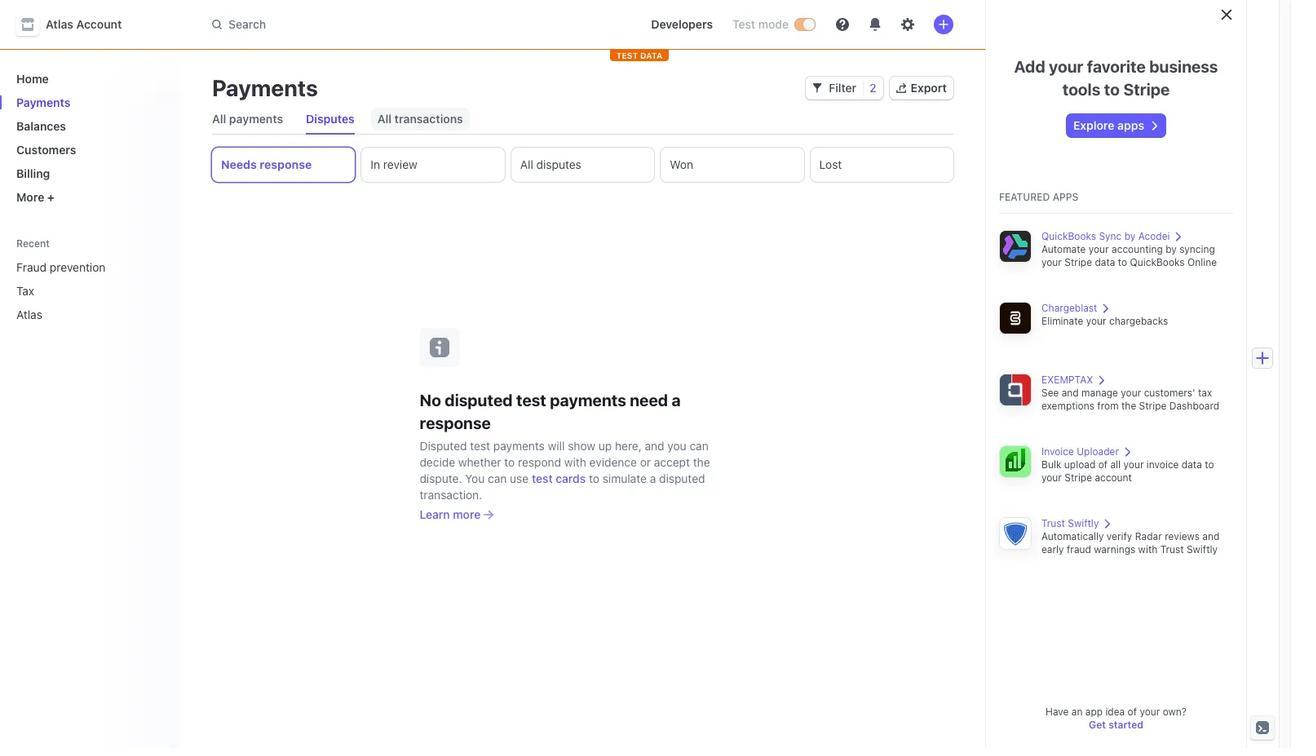 Task type: locate. For each thing, give the bounding box(es) containing it.
home link
[[10, 65, 166, 92]]

your right manage at bottom
[[1121, 387, 1142, 399]]

data inside 'automate your accounting by syncing your stripe data to quickbooks online'
[[1095, 256, 1116, 268]]

1 horizontal spatial with
[[1139, 543, 1158, 556]]

to down favorite
[[1105, 80, 1120, 99]]

data right invoice
[[1182, 459, 1202, 471]]

needs
[[221, 157, 257, 171]]

or
[[640, 455, 651, 469]]

a inside no disputed test payments need a response
[[672, 390, 681, 409]]

0 vertical spatial a
[[672, 390, 681, 409]]

atlas account button
[[16, 13, 138, 36]]

recent navigation links element
[[0, 230, 179, 328]]

trust swiftly image
[[999, 517, 1032, 550]]

filter
[[829, 81, 857, 95]]

bulk
[[1042, 459, 1062, 471]]

upload
[[1065, 459, 1096, 471]]

atlas
[[46, 17, 73, 31], [16, 308, 42, 321]]

all
[[1111, 459, 1121, 471]]

0 vertical spatial and
[[1062, 387, 1079, 399]]

2 horizontal spatial all
[[520, 157, 534, 171]]

response right needs
[[260, 157, 312, 171]]

1 vertical spatial a
[[650, 471, 656, 485]]

0 horizontal spatial can
[[488, 471, 507, 485]]

0 vertical spatial tab list
[[206, 104, 954, 135]]

all inside all payments "link"
[[212, 112, 226, 126]]

Search search field
[[202, 9, 625, 40]]

by down acodei
[[1166, 243, 1177, 255]]

1 horizontal spatial by
[[1166, 243, 1177, 255]]

swiftly up automatically
[[1068, 517, 1099, 530]]

by
[[1125, 230, 1136, 242], [1166, 243, 1177, 255]]

0 vertical spatial the
[[1122, 400, 1137, 412]]

2 vertical spatial pin to navigation image
[[152, 308, 165, 321]]

0 horizontal spatial data
[[1095, 256, 1116, 268]]

all for all transactions
[[378, 112, 392, 126]]

featured apps
[[999, 191, 1079, 203]]

1 vertical spatial quickbooks
[[1130, 256, 1185, 268]]

to inside add your favorite business tools to stripe
[[1105, 80, 1120, 99]]

1 horizontal spatial swiftly
[[1187, 543, 1218, 556]]

1 horizontal spatial disputed
[[659, 471, 705, 485]]

a
[[672, 390, 681, 409], [650, 471, 656, 485]]

1 horizontal spatial response
[[420, 413, 491, 432]]

get started link
[[1089, 719, 1144, 731]]

to right invoice
[[1205, 459, 1215, 471]]

by up accounting
[[1125, 230, 1136, 242]]

in review
[[371, 157, 418, 171]]

your left own?
[[1140, 706, 1160, 718]]

1 pin to navigation image from the top
[[152, 261, 165, 274]]

0 horizontal spatial with
[[564, 455, 587, 469]]

up
[[599, 439, 612, 452]]

2 horizontal spatial and
[[1203, 530, 1220, 543]]

automate
[[1042, 243, 1086, 255]]

+
[[47, 190, 55, 204]]

1 vertical spatial data
[[1182, 459, 1202, 471]]

lost button
[[811, 148, 954, 182]]

can
[[690, 439, 709, 452], [488, 471, 507, 485]]

your down chargeblast
[[1087, 315, 1107, 327]]

your inside have an app idea of your own? get started
[[1140, 706, 1160, 718]]

1 vertical spatial by
[[1166, 243, 1177, 255]]

0 horizontal spatial of
[[1099, 459, 1108, 471]]

2 pin to navigation image from the top
[[152, 284, 165, 297]]

0 vertical spatial response
[[260, 157, 312, 171]]

atlas left the account
[[46, 17, 73, 31]]

needs response
[[221, 157, 312, 171]]

2 vertical spatial test
[[532, 471, 553, 485]]

accept
[[654, 455, 690, 469]]

0 horizontal spatial payments
[[16, 95, 70, 109]]

idea
[[1106, 706, 1125, 718]]

can left use
[[488, 471, 507, 485]]

payments up show in the bottom left of the page
[[550, 390, 626, 409]]

and up exemptions
[[1062, 387, 1079, 399]]

explore apps link
[[1067, 114, 1166, 137]]

see
[[1042, 387, 1059, 399]]

0 vertical spatial payments
[[229, 112, 283, 126]]

0 vertical spatial can
[[690, 439, 709, 452]]

quickbooks
[[1042, 230, 1097, 242], [1130, 256, 1185, 268]]

0 horizontal spatial all
[[212, 112, 226, 126]]

tab list containing needs response
[[212, 148, 954, 182]]

test down the respond
[[532, 471, 553, 485]]

1 horizontal spatial trust
[[1161, 543, 1184, 556]]

0 horizontal spatial a
[[650, 471, 656, 485]]

atlas inside button
[[46, 17, 73, 31]]

disputed down accept
[[659, 471, 705, 485]]

0 vertical spatial quickbooks
[[1042, 230, 1097, 242]]

manage
[[1082, 387, 1119, 399]]

the right accept
[[693, 455, 710, 469]]

1 vertical spatial response
[[420, 413, 491, 432]]

1 vertical spatial of
[[1128, 706, 1137, 718]]

more
[[453, 507, 481, 521]]

all inside the 'all transactions' link
[[378, 112, 392, 126]]

quickbooks down accounting
[[1130, 256, 1185, 268]]

the right the from
[[1122, 400, 1137, 412]]

0 vertical spatial trust
[[1042, 517, 1065, 530]]

own?
[[1163, 706, 1187, 718]]

trust inside automatically verify radar reviews and early fraud warnings with trust swiftly
[[1161, 543, 1184, 556]]

1 horizontal spatial data
[[1182, 459, 1202, 471]]

0 vertical spatial with
[[564, 455, 587, 469]]

0 vertical spatial atlas
[[46, 17, 73, 31]]

stripe down automate
[[1065, 256, 1093, 268]]

tab list
[[206, 104, 954, 135], [212, 148, 954, 182]]

chargeblast
[[1042, 302, 1098, 314]]

to simulate a disputed transaction.
[[420, 471, 705, 501]]

1 horizontal spatial the
[[1122, 400, 1137, 412]]

all inside all disputes button
[[520, 157, 534, 171]]

data
[[640, 51, 663, 60]]

stripe down upload
[[1065, 472, 1093, 484]]

core navigation links element
[[10, 65, 166, 211]]

trust down reviews
[[1161, 543, 1184, 556]]

developers link
[[645, 11, 720, 38]]

disputed right no
[[445, 390, 513, 409]]

0 horizontal spatial and
[[645, 439, 665, 452]]

can right you
[[690, 439, 709, 452]]

the
[[1122, 400, 1137, 412], [693, 455, 710, 469]]

all left disputes
[[520, 157, 534, 171]]

disputed test payments will show up here, and you can decide whether to respond with evidence or accept the dispute. you can use
[[420, 439, 710, 485]]

1 vertical spatial the
[[693, 455, 710, 469]]

1 vertical spatial atlas
[[16, 308, 42, 321]]

1 vertical spatial tab list
[[212, 148, 954, 182]]

1 horizontal spatial atlas
[[46, 17, 73, 31]]

warnings
[[1094, 543, 1136, 556]]

favorite
[[1087, 57, 1146, 76]]

the inside disputed test payments will show up here, and you can decide whether to respond with evidence or accept the dispute. you can use
[[693, 455, 710, 469]]

trust
[[1042, 517, 1065, 530], [1161, 543, 1184, 556]]

test
[[617, 51, 638, 60]]

1 vertical spatial trust
[[1161, 543, 1184, 556]]

1 horizontal spatial payments
[[212, 74, 318, 101]]

quickbooks up automate
[[1042, 230, 1097, 242]]

0 vertical spatial of
[[1099, 459, 1108, 471]]

recent element
[[0, 254, 179, 328]]

1 vertical spatial and
[[645, 439, 665, 452]]

to down accounting
[[1118, 256, 1128, 268]]

payments up "all payments"
[[212, 74, 318, 101]]

pin to navigation image
[[152, 261, 165, 274], [152, 284, 165, 297], [152, 308, 165, 321]]

automate your accounting by syncing your stripe data to quickbooks online
[[1042, 243, 1217, 268]]

quickbooks sync by acodei
[[1042, 230, 1170, 242]]

to up use
[[504, 455, 515, 469]]

stripe
[[1124, 80, 1170, 99], [1065, 256, 1093, 268], [1139, 400, 1167, 412], [1065, 472, 1093, 484]]

of left all
[[1099, 459, 1108, 471]]

stripe inside see and manage your customers' tax exemptions from the stripe dashboard
[[1139, 400, 1167, 412]]

customers link
[[10, 136, 166, 163]]

pin to navigation image for atlas
[[152, 308, 165, 321]]

payments up balances on the top
[[16, 95, 70, 109]]

2 vertical spatial and
[[1203, 530, 1220, 543]]

to right 'cards'
[[589, 471, 600, 485]]

mode
[[759, 17, 789, 31]]

and
[[1062, 387, 1079, 399], [645, 439, 665, 452], [1203, 530, 1220, 543]]

payments
[[229, 112, 283, 126], [550, 390, 626, 409], [493, 439, 545, 452]]

and up or
[[645, 439, 665, 452]]

add
[[1015, 57, 1046, 76]]

payments up the respond
[[493, 439, 545, 452]]

swiftly inside automatically verify radar reviews and early fraud warnings with trust swiftly
[[1187, 543, 1218, 556]]

1 horizontal spatial a
[[672, 390, 681, 409]]

0 horizontal spatial atlas
[[16, 308, 42, 321]]

test cards
[[532, 471, 586, 485]]

response up disputed
[[420, 413, 491, 432]]

0 vertical spatial swiftly
[[1068, 517, 1099, 530]]

and right reviews
[[1203, 530, 1220, 543]]

0 horizontal spatial swiftly
[[1068, 517, 1099, 530]]

Search text field
[[202, 9, 625, 40]]

apps
[[1118, 118, 1145, 132]]

1 horizontal spatial and
[[1062, 387, 1079, 399]]

a right "need"
[[672, 390, 681, 409]]

2 vertical spatial payments
[[493, 439, 545, 452]]

your inside add your favorite business tools to stripe
[[1049, 57, 1084, 76]]

1 horizontal spatial of
[[1128, 706, 1137, 718]]

chargeblast image
[[999, 302, 1032, 335]]

1 horizontal spatial can
[[690, 439, 709, 452]]

simulate
[[603, 471, 647, 485]]

test up the respond
[[516, 390, 547, 409]]

a down or
[[650, 471, 656, 485]]

2
[[870, 81, 877, 95]]

0 horizontal spatial payments
[[229, 112, 283, 126]]

0 horizontal spatial disputed
[[445, 390, 513, 409]]

all left transactions
[[378, 112, 392, 126]]

test cards link
[[532, 470, 586, 487]]

pin to navigation image for fraud prevention
[[152, 261, 165, 274]]

0 vertical spatial pin to navigation image
[[152, 261, 165, 274]]

your inside see and manage your customers' tax exemptions from the stripe dashboard
[[1121, 387, 1142, 399]]

stripe down favorite
[[1124, 80, 1170, 99]]

in
[[371, 157, 380, 171]]

to inside to simulate a disputed transaction.
[[589, 471, 600, 485]]

sync
[[1099, 230, 1122, 242]]

with down radar
[[1139, 543, 1158, 556]]

0 horizontal spatial response
[[260, 157, 312, 171]]

atlas for atlas account
[[46, 17, 73, 31]]

exemptax
[[1042, 374, 1094, 386]]

disputed
[[445, 390, 513, 409], [659, 471, 705, 485]]

1 vertical spatial disputed
[[659, 471, 705, 485]]

needs response button
[[212, 148, 355, 182]]

your up tools at the top right
[[1049, 57, 1084, 76]]

with inside disputed test payments will show up here, and you can decide whether to respond with evidence or accept the dispute. you can use
[[564, 455, 587, 469]]

transactions
[[395, 112, 463, 126]]

trust up automatically
[[1042, 517, 1065, 530]]

1 vertical spatial swiftly
[[1187, 543, 1218, 556]]

0 vertical spatial disputed
[[445, 390, 513, 409]]

1 vertical spatial with
[[1139, 543, 1158, 556]]

atlas inside 'link'
[[16, 308, 42, 321]]

of
[[1099, 459, 1108, 471], [1128, 706, 1137, 718]]

1 horizontal spatial all
[[378, 112, 392, 126]]

0 horizontal spatial the
[[693, 455, 710, 469]]

1 vertical spatial pin to navigation image
[[152, 284, 165, 297]]

swiftly down reviews
[[1187, 543, 1218, 556]]

dispute.
[[420, 471, 462, 485]]

1 vertical spatial payments
[[550, 390, 626, 409]]

all disputes
[[520, 157, 582, 171]]

all up needs
[[212, 112, 226, 126]]

1 horizontal spatial quickbooks
[[1130, 256, 1185, 268]]

tax
[[1198, 387, 1213, 399]]

1 vertical spatial test
[[470, 439, 490, 452]]

here,
[[615, 439, 642, 452]]

1 horizontal spatial payments
[[493, 439, 545, 452]]

0 vertical spatial by
[[1125, 230, 1136, 242]]

started
[[1109, 719, 1144, 731]]

stripe down customers' on the bottom right
[[1139, 400, 1167, 412]]

data down quickbooks sync by acodei
[[1095, 256, 1116, 268]]

test up whether
[[470, 439, 490, 452]]

0 vertical spatial data
[[1095, 256, 1116, 268]]

svg image
[[813, 83, 823, 93]]

invoice
[[1147, 459, 1179, 471]]

all payments link
[[206, 108, 290, 131]]

0 vertical spatial test
[[516, 390, 547, 409]]

2 horizontal spatial payments
[[550, 390, 626, 409]]

accounting
[[1112, 243, 1163, 255]]

automatically verify radar reviews and early fraud warnings with trust swiftly
[[1042, 530, 1220, 556]]

your right all
[[1124, 459, 1144, 471]]

payments up needs response
[[229, 112, 283, 126]]

atlas down tax
[[16, 308, 42, 321]]

and inside see and manage your customers' tax exemptions from the stripe dashboard
[[1062, 387, 1079, 399]]

automatically
[[1042, 530, 1104, 543]]

of up started
[[1128, 706, 1137, 718]]

3 pin to navigation image from the top
[[152, 308, 165, 321]]

trust swiftly
[[1042, 517, 1099, 530]]

learn
[[420, 507, 450, 521]]

with up 'cards'
[[564, 455, 587, 469]]

chargebacks
[[1110, 315, 1169, 327]]

have
[[1046, 706, 1069, 718]]

featured
[[999, 191, 1050, 203]]



Task type: vqa. For each thing, say whether or not it's contained in the screenshot.


Task type: describe. For each thing, give the bounding box(es) containing it.
1 vertical spatial can
[[488, 471, 507, 485]]

invoice uploader
[[1042, 445, 1119, 458]]

home
[[16, 72, 49, 86]]

evidence
[[590, 455, 637, 469]]

disputes link
[[300, 108, 361, 131]]

disputed
[[420, 439, 467, 452]]

to inside bulk upload of all your invoice data to your stripe account
[[1205, 459, 1215, 471]]

invoice uploader image
[[999, 445, 1032, 478]]

eliminate your chargebacks
[[1042, 315, 1169, 327]]

you
[[668, 439, 687, 452]]

quickbooks sync by acodei image
[[999, 230, 1032, 263]]

0 horizontal spatial quickbooks
[[1042, 230, 1097, 242]]

stripe inside add your favorite business tools to stripe
[[1124, 80, 1170, 99]]

prevention
[[50, 260, 106, 274]]

the inside see and manage your customers' tax exemptions from the stripe dashboard
[[1122, 400, 1137, 412]]

test data
[[617, 51, 663, 60]]

eliminate
[[1042, 315, 1084, 327]]

review
[[383, 157, 418, 171]]

exemptions
[[1042, 400, 1095, 412]]

export button
[[890, 77, 954, 100]]

your down automate
[[1042, 256, 1062, 268]]

disputed inside no disputed test payments need a response
[[445, 390, 513, 409]]

export
[[911, 81, 947, 95]]

verify
[[1107, 530, 1133, 543]]

response inside "button"
[[260, 157, 312, 171]]

no
[[420, 390, 441, 409]]

by inside 'automate your accounting by syncing your stripe data to quickbooks online'
[[1166, 243, 1177, 255]]

0 horizontal spatial by
[[1125, 230, 1136, 242]]

your down bulk
[[1042, 472, 1062, 484]]

get
[[1089, 719, 1106, 731]]

a inside to simulate a disputed transaction.
[[650, 471, 656, 485]]

all transactions link
[[371, 108, 470, 131]]

invoice
[[1042, 445, 1074, 458]]

bulk upload of all your invoice data to your stripe account
[[1042, 459, 1215, 484]]

explore
[[1074, 118, 1115, 132]]

from
[[1098, 400, 1119, 412]]

learn more link
[[420, 506, 746, 523]]

fraud prevention
[[16, 260, 106, 274]]

cards
[[556, 471, 586, 485]]

search
[[228, 17, 266, 31]]

tax
[[16, 284, 34, 298]]

dashboard
[[1170, 400, 1220, 412]]

an
[[1072, 706, 1083, 718]]

in review button
[[362, 148, 505, 182]]

quickbooks inside 'automate your accounting by syncing your stripe data to quickbooks online'
[[1130, 256, 1185, 268]]

transaction.
[[420, 488, 482, 501]]

0 horizontal spatial trust
[[1042, 517, 1065, 530]]

of inside bulk upload of all your invoice data to your stripe account
[[1099, 459, 1108, 471]]

explore apps
[[1074, 118, 1145, 132]]

fraud
[[16, 260, 47, 274]]

payments inside core navigation links element
[[16, 95, 70, 109]]

response inside no disputed test payments need a response
[[420, 413, 491, 432]]

payments inside no disputed test payments need a response
[[550, 390, 626, 409]]

settings image
[[902, 18, 915, 31]]

add your favorite business tools to stripe
[[1015, 57, 1219, 99]]

show
[[568, 439, 596, 452]]

fraud
[[1067, 543, 1092, 556]]

more
[[16, 190, 44, 204]]

disputes
[[537, 157, 582, 171]]

to inside 'automate your accounting by syncing your stripe data to quickbooks online'
[[1118, 256, 1128, 268]]

and inside automatically verify radar reviews and early fraud warnings with trust swiftly
[[1203, 530, 1220, 543]]

test inside disputed test payments will show up here, and you can decide whether to respond with evidence or accept the dispute. you can use
[[470, 439, 490, 452]]

test inside no disputed test payments need a response
[[516, 390, 547, 409]]

payments inside disputed test payments will show up here, and you can decide whether to respond with evidence or accept the dispute. you can use
[[493, 439, 545, 452]]

fraud prevention link
[[10, 254, 144, 281]]

customers'
[[1144, 387, 1196, 399]]

test
[[733, 17, 756, 31]]

no disputed test payments need a response
[[420, 390, 681, 432]]

you
[[465, 471, 485, 485]]

stripe inside bulk upload of all your invoice data to your stripe account
[[1065, 472, 1093, 484]]

all transactions tab
[[371, 104, 470, 134]]

lost
[[820, 157, 842, 171]]

use
[[510, 471, 529, 485]]

atlas link
[[10, 301, 144, 328]]

all payments
[[212, 112, 283, 126]]

learn more
[[420, 507, 481, 521]]

business
[[1150, 57, 1219, 76]]

all transactions
[[378, 112, 463, 126]]

with inside automatically verify radar reviews and early fraud warnings with trust swiftly
[[1139, 543, 1158, 556]]

billing
[[16, 166, 50, 180]]

account
[[76, 17, 122, 31]]

account
[[1095, 472, 1132, 484]]

reviews
[[1165, 530, 1200, 543]]

atlas for atlas
[[16, 308, 42, 321]]

won
[[670, 157, 694, 171]]

data inside bulk upload of all your invoice data to your stripe account
[[1182, 459, 1202, 471]]

early
[[1042, 543, 1064, 556]]

test mode
[[733, 17, 789, 31]]

help image
[[836, 18, 849, 31]]

your down quickbooks sync by acodei
[[1089, 243, 1109, 255]]

billing link
[[10, 160, 166, 187]]

payments inside "link"
[[229, 112, 283, 126]]

of inside have an app idea of your own? get started
[[1128, 706, 1137, 718]]

to inside disputed test payments will show up here, and you can decide whether to respond with evidence or accept the dispute. you can use
[[504, 455, 515, 469]]

syncing
[[1180, 243, 1216, 255]]

tools
[[1063, 80, 1101, 99]]

all for all payments
[[212, 112, 226, 126]]

tab list containing all payments
[[206, 104, 954, 135]]

customers
[[16, 143, 76, 157]]

atlas account
[[46, 17, 122, 31]]

exemptax image
[[999, 374, 1032, 406]]

and inside disputed test payments will show up here, and you can decide whether to respond with evidence or accept the dispute. you can use
[[645, 439, 665, 452]]

will
[[548, 439, 565, 452]]

tax link
[[10, 277, 144, 304]]

online
[[1188, 256, 1217, 268]]

need
[[630, 390, 668, 409]]

all for all disputes
[[520, 157, 534, 171]]

pin to navigation image for tax
[[152, 284, 165, 297]]

see and manage your customers' tax exemptions from the stripe dashboard
[[1042, 387, 1220, 412]]

stripe inside 'automate your accounting by syncing your stripe data to quickbooks online'
[[1065, 256, 1093, 268]]

disputed inside to simulate a disputed transaction.
[[659, 471, 705, 485]]



